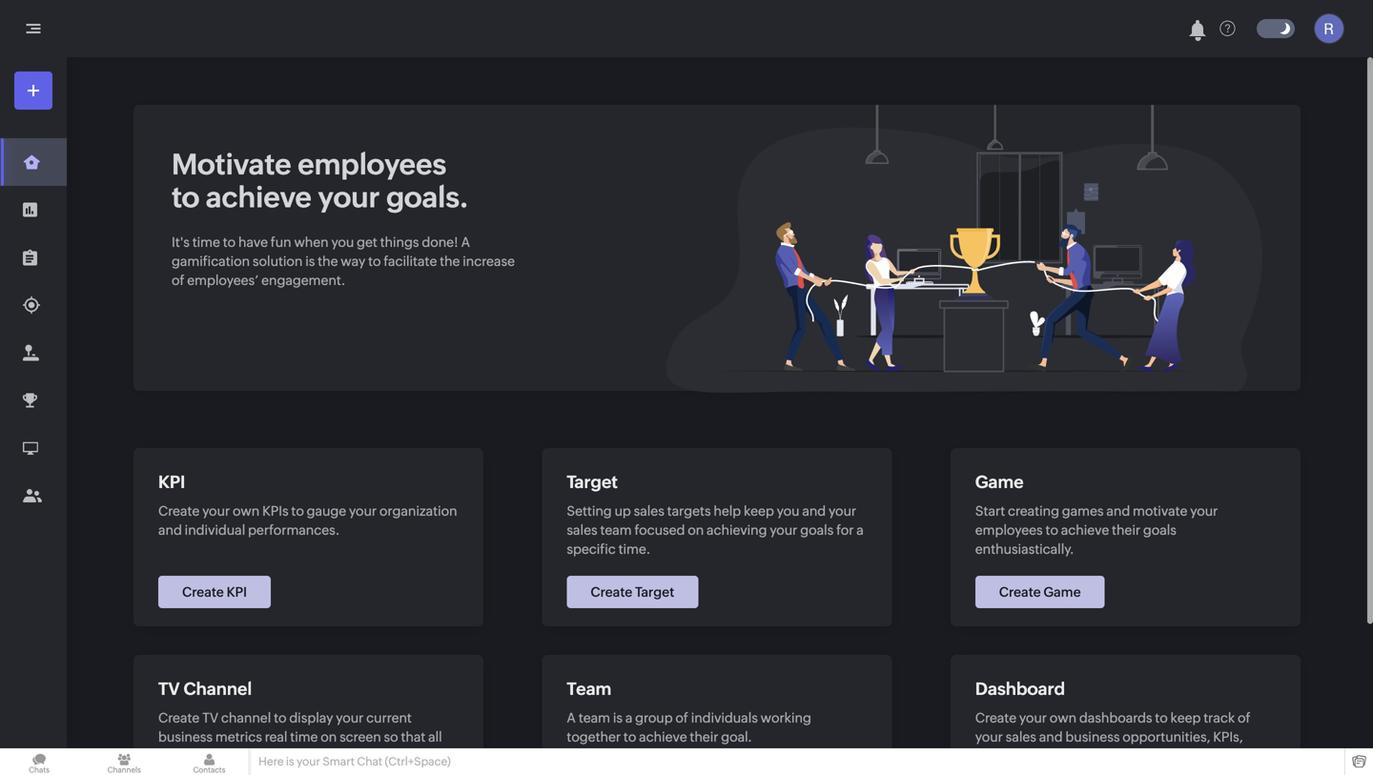Task type: describe. For each thing, give the bounding box(es) containing it.
to inside create tv channel to display your current business metrics real time on screen so that all the employees are updated.
[[274, 711, 287, 726]]

own for dashboard
[[1050, 711, 1077, 726]]

your inside start creating games and motivate your employees to achieve their goals enthusiastically.
[[1191, 504, 1218, 519]]

your up targets,
[[976, 730, 1003, 745]]

the down when
[[318, 254, 338, 269]]

motivate
[[1133, 504, 1188, 519]]

your up for
[[829, 504, 857, 519]]

time inside "it's time to have fun when you get things done! a gamification solution is the way to facilitate the increase of employees' engagement."
[[192, 235, 220, 250]]

time inside create tv channel to display your current business metrics real time on screen so that all the employees are updated.
[[290, 730, 318, 745]]

of down kpis,
[[1232, 749, 1245, 764]]

to down get
[[368, 254, 381, 269]]

to inside create your own kpis to gauge your organization and individual performances.
[[291, 504, 304, 519]]

your right achieving at the bottom right
[[770, 523, 798, 538]]

keep for target
[[744, 504, 774, 519]]

employees'
[[187, 273, 259, 288]]

focused
[[635, 523, 685, 538]]

done!
[[422, 235, 459, 250]]

is inside "a team is a group of individuals working together to achieve their goal."
[[613, 711, 623, 726]]

help image
[[1220, 21, 1236, 37]]

achieve inside start creating games and motivate your employees to achieve their goals enthusiastically.
[[1061, 523, 1109, 538]]

dashboards
[[1080, 711, 1153, 726]]

achievements
[[1026, 749, 1113, 764]]

help
[[714, 504, 741, 519]]

business inside create tv channel to display your current business metrics real time on screen so that all the employees are updated.
[[158, 730, 213, 745]]

display
[[289, 711, 333, 726]]

team inside "a team is a group of individuals working together to achieve their goal."
[[579, 711, 610, 726]]

channels image
[[85, 749, 163, 775]]

increase
[[463, 254, 515, 269]]

track
[[1204, 711, 1235, 726]]

and inside start creating games and motivate your employees to achieve their goals enthusiastically.
[[1107, 504, 1130, 519]]

enthusiastically.
[[976, 542, 1074, 557]]

you for motivate employees
[[331, 235, 354, 250]]

to inside "a team is a group of individuals working together to achieve their goal."
[[624, 730, 636, 745]]

create for create your own kpis to gauge your organization and individual performances.
[[158, 504, 200, 519]]

targets,
[[976, 749, 1023, 764]]

organization
[[380, 504, 457, 519]]

all
[[428, 730, 442, 745]]

their inside start creating games and motivate your employees to achieve their goals enthusiastically.
[[1112, 523, 1141, 538]]

employees inside the motivate employees to achieve your goals.
[[298, 148, 447, 181]]

time.
[[619, 542, 651, 557]]

your right gauge
[[349, 504, 377, 519]]

solution
[[253, 254, 303, 269]]

own for kpi
[[233, 504, 260, 519]]

here is your smart chat (ctrl+space)
[[258, 755, 451, 768]]

achieving
[[707, 523, 767, 538]]

chats image
[[0, 749, 78, 775]]

team
[[567, 680, 612, 699]]

targets
[[667, 504, 711, 519]]

working
[[761, 711, 812, 726]]

the inside create your own dashboards to keep track of your sales and business opportunities, kpis, targets, achievements and performances of the employees.
[[1247, 749, 1268, 764]]

user image
[[1314, 13, 1345, 44]]

so
[[384, 730, 398, 745]]

it's time to have fun when you get things done! a gamification solution is the way to facilitate the increase of employees' engagement.
[[172, 235, 515, 288]]

on inside create tv channel to display your current business metrics real time on screen so that all the employees are updated.
[[321, 730, 337, 745]]

it's
[[172, 235, 190, 250]]

on inside setting up sales targets help keep you and your sales team focused on achieving your goals for a specific time.
[[688, 523, 704, 538]]

of inside "it's time to have fun when you get things done! a gamification solution is the way to facilitate the increase of employees' engagement."
[[172, 273, 184, 288]]

business inside create your own dashboards to keep track of your sales and business opportunities, kpis, targets, achievements and performances of the employees.
[[1066, 730, 1120, 745]]

contacts image
[[170, 749, 249, 775]]

0 vertical spatial tv
[[158, 680, 180, 699]]

opportunities,
[[1123, 730, 1211, 745]]

achieve inside the motivate employees to achieve your goals.
[[206, 181, 312, 214]]

fun
[[271, 235, 291, 250]]

group
[[635, 711, 673, 726]]

0 vertical spatial sales
[[634, 504, 665, 519]]

a inside "a team is a group of individuals working together to achieve their goal."
[[626, 711, 633, 726]]

channel
[[184, 680, 252, 699]]

(ctrl+space)
[[385, 755, 451, 768]]

of right track on the right bottom
[[1238, 711, 1251, 726]]

and up achievements
[[1039, 730, 1063, 745]]

their inside "a team is a group of individuals working together to achieve their goal."
[[690, 730, 719, 745]]

motivate employees to achieve your goals.
[[172, 148, 469, 214]]

kpis
[[262, 504, 289, 519]]

create kpi
[[182, 585, 247, 600]]

you for target
[[777, 504, 800, 519]]

channel
[[221, 711, 271, 726]]

to inside create your own dashboards to keep track of your sales and business opportunities, kpis, targets, achievements and performances of the employees.
[[1155, 711, 1168, 726]]

kpis,
[[1213, 730, 1243, 745]]

and down dashboards
[[1115, 749, 1139, 764]]

achieve inside "a team is a group of individuals working together to achieve their goal."
[[639, 730, 687, 745]]

to inside the motivate employees to achieve your goals.
[[172, 181, 200, 214]]

1 vertical spatial kpi
[[227, 585, 247, 600]]

here
[[258, 755, 284, 768]]

employees.
[[976, 768, 1048, 775]]

way
[[341, 254, 366, 269]]

setting
[[567, 504, 612, 519]]

metrics
[[215, 730, 262, 745]]

1 vertical spatial target
[[635, 585, 675, 600]]



Task type: locate. For each thing, give the bounding box(es) containing it.
sales inside create your own dashboards to keep track of your sales and business opportunities, kpis, targets, achievements and performances of the employees.
[[1006, 730, 1037, 745]]

0 horizontal spatial tv
[[158, 680, 180, 699]]

current
[[366, 711, 412, 726]]

the inside create tv channel to display your current business metrics real time on screen so that all the employees are updated.
[[158, 749, 179, 764]]

2 vertical spatial achieve
[[639, 730, 687, 745]]

keep for dashboard
[[1171, 711, 1201, 726]]

1 vertical spatial own
[[1050, 711, 1077, 726]]

a inside "a team is a group of individuals working together to achieve their goal."
[[567, 711, 576, 726]]

is
[[305, 254, 315, 269], [613, 711, 623, 726], [286, 755, 294, 768]]

create tv channel to display your current business metrics real time on screen so that all the employees are updated.
[[158, 711, 442, 764]]

to up it's
[[172, 181, 200, 214]]

1 vertical spatial their
[[690, 730, 719, 745]]

a left group
[[626, 711, 633, 726]]

0 vertical spatial achieve
[[206, 181, 312, 214]]

2 business from the left
[[1066, 730, 1120, 745]]

0 horizontal spatial achieve
[[206, 181, 312, 214]]

games
[[1062, 504, 1104, 519]]

kpi down individual
[[227, 585, 247, 600]]

0 horizontal spatial their
[[690, 730, 719, 745]]

1 vertical spatial is
[[613, 711, 623, 726]]

1 horizontal spatial business
[[1066, 730, 1120, 745]]

sales up targets,
[[1006, 730, 1037, 745]]

1 vertical spatial achieve
[[1061, 523, 1109, 538]]

0 horizontal spatial a
[[461, 235, 470, 250]]

individual
[[185, 523, 245, 538]]

own inside create your own dashboards to keep track of your sales and business opportunities, kpis, targets, achievements and performances of the employees.
[[1050, 711, 1077, 726]]

0 vertical spatial is
[[305, 254, 315, 269]]

a
[[857, 523, 864, 538], [626, 711, 633, 726]]

1 horizontal spatial a
[[567, 711, 576, 726]]

kpi up individual
[[158, 473, 185, 492]]

1 horizontal spatial goals
[[1143, 523, 1177, 538]]

0 vertical spatial keep
[[744, 504, 774, 519]]

target up "setting"
[[567, 473, 618, 492]]

to up opportunities,
[[1155, 711, 1168, 726]]

business up contacts image
[[158, 730, 213, 745]]

of right group
[[676, 711, 689, 726]]

you inside "it's time to have fun when you get things done! a gamification solution is the way to facilitate the increase of employees' engagement."
[[331, 235, 354, 250]]

1 horizontal spatial sales
[[634, 504, 665, 519]]

create
[[158, 504, 200, 519], [182, 585, 224, 600], [591, 585, 633, 600], [999, 585, 1041, 600], [158, 711, 200, 726], [976, 711, 1017, 726]]

a
[[461, 235, 470, 250], [567, 711, 576, 726]]

1 horizontal spatial employees
[[298, 148, 447, 181]]

motivate
[[172, 148, 291, 181]]

things
[[380, 235, 419, 250]]

employees up enthusiastically.
[[976, 523, 1043, 538]]

own up achievements
[[1050, 711, 1077, 726]]

1 horizontal spatial their
[[1112, 523, 1141, 538]]

2 horizontal spatial employees
[[976, 523, 1043, 538]]

your up individual
[[202, 504, 230, 519]]

creating
[[1008, 504, 1060, 519]]

have
[[238, 235, 268, 250]]

0 horizontal spatial a
[[626, 711, 633, 726]]

create inside create your own kpis to gauge your organization and individual performances.
[[158, 504, 200, 519]]

game up 'start'
[[976, 473, 1024, 492]]

2 horizontal spatial achieve
[[1061, 523, 1109, 538]]

1 horizontal spatial target
[[635, 585, 675, 600]]

1 vertical spatial keep
[[1171, 711, 1201, 726]]

0 horizontal spatial is
[[286, 755, 294, 768]]

up
[[615, 504, 631, 519]]

time up the gamification
[[192, 235, 220, 250]]

0 horizontal spatial you
[[331, 235, 354, 250]]

updated.
[[274, 749, 330, 764]]

0 horizontal spatial own
[[233, 504, 260, 519]]

keep up achieving at the bottom right
[[744, 504, 774, 519]]

tv
[[158, 680, 180, 699], [202, 711, 218, 726]]

setting up sales targets help keep you and your sales team focused on achieving your goals for a specific time.
[[567, 504, 864, 557]]

gamification
[[172, 254, 250, 269]]

own
[[233, 504, 260, 519], [1050, 711, 1077, 726]]

0 vertical spatial time
[[192, 235, 220, 250]]

your
[[318, 181, 380, 214], [202, 504, 230, 519], [349, 504, 377, 519], [829, 504, 857, 519], [1191, 504, 1218, 519], [770, 523, 798, 538], [336, 711, 364, 726], [1020, 711, 1047, 726], [976, 730, 1003, 745], [297, 755, 320, 768]]

you
[[331, 235, 354, 250], [777, 504, 800, 519]]

business down dashboards
[[1066, 730, 1120, 745]]

your left smart
[[297, 755, 320, 768]]

goal.
[[721, 730, 752, 745]]

and right games
[[1107, 504, 1130, 519]]

1 vertical spatial employees
[[976, 523, 1043, 538]]

dashboard
[[976, 680, 1065, 699]]

0 vertical spatial employees
[[298, 148, 447, 181]]

your up get
[[318, 181, 380, 214]]

create inside create tv channel to display your current business metrics real time on screen so that all the employees are updated.
[[158, 711, 200, 726]]

your down dashboard
[[1020, 711, 1047, 726]]

1 horizontal spatial kpi
[[227, 585, 247, 600]]

business
[[158, 730, 213, 745], [1066, 730, 1120, 745]]

a up together
[[567, 711, 576, 726]]

game down enthusiastically.
[[1044, 585, 1081, 600]]

1 horizontal spatial a
[[857, 523, 864, 538]]

chat
[[357, 755, 383, 768]]

0 vertical spatial on
[[688, 523, 704, 538]]

you right help
[[777, 504, 800, 519]]

for
[[837, 523, 854, 538]]

2 goals from the left
[[1143, 523, 1177, 538]]

create your own dashboards to keep track of your sales and business opportunities, kpis, targets, achievements and performances of the employees.
[[976, 711, 1268, 775]]

create target
[[591, 585, 675, 600]]

tv inside create tv channel to display your current business metrics real time on screen so that all the employees are updated.
[[202, 711, 218, 726]]

2 horizontal spatial is
[[613, 711, 623, 726]]

0 horizontal spatial target
[[567, 473, 618, 492]]

1 horizontal spatial is
[[305, 254, 315, 269]]

performances
[[1142, 749, 1229, 764]]

and inside setting up sales targets help keep you and your sales team focused on achieving your goals for a specific time.
[[802, 504, 826, 519]]

1 business from the left
[[158, 730, 213, 745]]

2 horizontal spatial sales
[[1006, 730, 1037, 745]]

create down the specific
[[591, 585, 633, 600]]

1 horizontal spatial you
[[777, 504, 800, 519]]

your right motivate
[[1191, 504, 1218, 519]]

keep inside setting up sales targets help keep you and your sales team focused on achieving your goals for a specific time.
[[744, 504, 774, 519]]

tv channel
[[158, 680, 252, 699]]

their
[[1112, 523, 1141, 538], [690, 730, 719, 745]]

employees down metrics
[[181, 749, 249, 764]]

1 vertical spatial you
[[777, 504, 800, 519]]

1 vertical spatial tv
[[202, 711, 218, 726]]

2 vertical spatial employees
[[181, 749, 249, 764]]

a team is a group of individuals working together to achieve their goal.
[[567, 711, 812, 745]]

a right for
[[857, 523, 864, 538]]

create down individual
[[182, 585, 224, 600]]

1 horizontal spatial keep
[[1171, 711, 1201, 726]]

tv left channel at bottom
[[158, 680, 180, 699]]

create down enthusiastically.
[[999, 585, 1041, 600]]

goals inside setting up sales targets help keep you and your sales team focused on achieving your goals for a specific time.
[[800, 523, 834, 538]]

you inside setting up sales targets help keep you and your sales team focused on achieving your goals for a specific time.
[[777, 504, 800, 519]]

on
[[688, 523, 704, 538], [321, 730, 337, 745]]

when
[[294, 235, 329, 250]]

to up the performances.
[[291, 504, 304, 519]]

you up way
[[331, 235, 354, 250]]

0 horizontal spatial game
[[976, 473, 1024, 492]]

employees inside create tv channel to display your current business metrics real time on screen so that all the employees are updated.
[[181, 749, 249, 764]]

sales
[[634, 504, 665, 519], [567, 523, 598, 538], [1006, 730, 1037, 745]]

and inside create your own kpis to gauge your organization and individual performances.
[[158, 523, 182, 538]]

gauge
[[307, 504, 346, 519]]

create down dashboard
[[976, 711, 1017, 726]]

your inside the motivate employees to achieve your goals.
[[318, 181, 380, 214]]

a inside "it's time to have fun when you get things done! a gamification solution is the way to facilitate the increase of employees' engagement."
[[461, 235, 470, 250]]

a right done!
[[461, 235, 470, 250]]

their down motivate
[[1112, 523, 1141, 538]]

team down "up"
[[600, 523, 632, 538]]

0 vertical spatial a
[[857, 523, 864, 538]]

1 horizontal spatial on
[[688, 523, 704, 538]]

1 vertical spatial time
[[290, 730, 318, 745]]

create inside create your own dashboards to keep track of your sales and business opportunities, kpis, targets, achievements and performances of the employees.
[[976, 711, 1017, 726]]

goals down motivate
[[1143, 523, 1177, 538]]

1 horizontal spatial own
[[1050, 711, 1077, 726]]

create for create game
[[999, 585, 1041, 600]]

0 horizontal spatial employees
[[181, 749, 249, 764]]

team up together
[[579, 711, 610, 726]]

keep
[[744, 504, 774, 519], [1171, 711, 1201, 726]]

screen
[[340, 730, 381, 745]]

engagement.
[[262, 273, 346, 288]]

the down done!
[[440, 254, 460, 269]]

are
[[252, 749, 271, 764]]

achieve
[[206, 181, 312, 214], [1061, 523, 1109, 538], [639, 730, 687, 745]]

create for create kpi
[[182, 585, 224, 600]]

list
[[0, 138, 67, 520]]

their down individuals
[[690, 730, 719, 745]]

0 vertical spatial game
[[976, 473, 1024, 492]]

time up updated. on the bottom left
[[290, 730, 318, 745]]

achieve up have
[[206, 181, 312, 214]]

goals.
[[386, 181, 469, 214]]

1 vertical spatial a
[[626, 711, 633, 726]]

0 horizontal spatial keep
[[744, 504, 774, 519]]

create your own kpis to gauge your organization and individual performances.
[[158, 504, 457, 538]]

create for create your own dashboards to keep track of your sales and business opportunities, kpis, targets, achievements and performances of the employees.
[[976, 711, 1017, 726]]

keep inside create your own dashboards to keep track of your sales and business opportunities, kpis, targets, achievements and performances of the employees.
[[1171, 711, 1201, 726]]

your inside create tv channel to display your current business metrics real time on screen so that all the employees are updated.
[[336, 711, 364, 726]]

create for create tv channel to display your current business metrics real time on screen so that all the employees are updated.
[[158, 711, 200, 726]]

1 horizontal spatial game
[[1044, 585, 1081, 600]]

on down display
[[321, 730, 337, 745]]

to
[[172, 181, 200, 214], [223, 235, 236, 250], [368, 254, 381, 269], [291, 504, 304, 519], [1046, 523, 1059, 538], [274, 711, 287, 726], [1155, 711, 1168, 726], [624, 730, 636, 745]]

own inside create your own kpis to gauge your organization and individual performances.
[[233, 504, 260, 519]]

own left kpis
[[233, 504, 260, 519]]

create up individual
[[158, 504, 200, 519]]

1 vertical spatial team
[[579, 711, 610, 726]]

0 horizontal spatial time
[[192, 235, 220, 250]]

2 vertical spatial sales
[[1006, 730, 1037, 745]]

0 horizontal spatial sales
[[567, 523, 598, 538]]

tv down tv channel
[[202, 711, 218, 726]]

to down "creating" on the right of page
[[1046, 523, 1059, 538]]

and left individual
[[158, 523, 182, 538]]

create for create target
[[591, 585, 633, 600]]

and right help
[[802, 504, 826, 519]]

smart
[[323, 755, 355, 768]]

sales down "setting"
[[567, 523, 598, 538]]

to inside start creating games and motivate your employees to achieve their goals enthusiastically.
[[1046, 523, 1059, 538]]

achieve down games
[[1061, 523, 1109, 538]]

together
[[567, 730, 621, 745]]

0 vertical spatial own
[[233, 504, 260, 519]]

1 vertical spatial sales
[[567, 523, 598, 538]]

individuals
[[691, 711, 758, 726]]

specific
[[567, 542, 616, 557]]

sales for dashboard
[[1006, 730, 1037, 745]]

0 vertical spatial a
[[461, 235, 470, 250]]

goals inside start creating games and motivate your employees to achieve their goals enthusiastically.
[[1143, 523, 1177, 538]]

team inside setting up sales targets help keep you and your sales team focused on achieving your goals for a specific time.
[[600, 523, 632, 538]]

that
[[401, 730, 426, 745]]

employees inside start creating games and motivate your employees to achieve their goals enthusiastically.
[[976, 523, 1043, 538]]

0 horizontal spatial on
[[321, 730, 337, 745]]

is down when
[[305, 254, 315, 269]]

start creating games and motivate your employees to achieve their goals enthusiastically.
[[976, 504, 1218, 557]]

a inside setting up sales targets help keep you and your sales team focused on achieving your goals for a specific time.
[[857, 523, 864, 538]]

goals
[[800, 523, 834, 538], [1143, 523, 1177, 538]]

to down group
[[624, 730, 636, 745]]

1 vertical spatial on
[[321, 730, 337, 745]]

kpi
[[158, 473, 185, 492], [227, 585, 247, 600]]

your up screen at the left bottom of page
[[336, 711, 364, 726]]

sales up "focused"
[[634, 504, 665, 519]]

the down tv channel
[[158, 749, 179, 764]]

time
[[192, 235, 220, 250], [290, 730, 318, 745]]

sales for target
[[567, 523, 598, 538]]

is right here
[[286, 755, 294, 768]]

start
[[976, 504, 1005, 519]]

achieve down group
[[639, 730, 687, 745]]

performances.
[[248, 523, 340, 538]]

0 vertical spatial target
[[567, 473, 618, 492]]

the
[[318, 254, 338, 269], [440, 254, 460, 269], [158, 749, 179, 764], [1247, 749, 1268, 764]]

1 horizontal spatial time
[[290, 730, 318, 745]]

the right performances
[[1247, 749, 1268, 764]]

0 vertical spatial their
[[1112, 523, 1141, 538]]

0 horizontal spatial kpi
[[158, 473, 185, 492]]

employees
[[298, 148, 447, 181], [976, 523, 1043, 538], [181, 749, 249, 764]]

is up together
[[613, 711, 623, 726]]

0 vertical spatial you
[[331, 235, 354, 250]]

real
[[265, 730, 288, 745]]

and
[[802, 504, 826, 519], [1107, 504, 1130, 519], [158, 523, 182, 538], [1039, 730, 1063, 745], [1115, 749, 1139, 764]]

1 horizontal spatial achieve
[[639, 730, 687, 745]]

target
[[567, 473, 618, 492], [635, 585, 675, 600]]

to up real
[[274, 711, 287, 726]]

0 horizontal spatial goals
[[800, 523, 834, 538]]

of
[[172, 273, 184, 288], [676, 711, 689, 726], [1238, 711, 1251, 726], [1232, 749, 1245, 764]]

employees up get
[[298, 148, 447, 181]]

1 goals from the left
[[800, 523, 834, 538]]

1 horizontal spatial tv
[[202, 711, 218, 726]]

target down time.
[[635, 585, 675, 600]]

create down tv channel
[[158, 711, 200, 726]]

0 vertical spatial team
[[600, 523, 632, 538]]

1 vertical spatial game
[[1044, 585, 1081, 600]]

team
[[600, 523, 632, 538], [579, 711, 610, 726]]

is inside "it's time to have fun when you get things done! a gamification solution is the way to facilitate the increase of employees' engagement."
[[305, 254, 315, 269]]

facilitate
[[384, 254, 437, 269]]

on down targets
[[688, 523, 704, 538]]

0 vertical spatial kpi
[[158, 473, 185, 492]]

0 horizontal spatial business
[[158, 730, 213, 745]]

of inside "a team is a group of individuals working together to achieve their goal."
[[676, 711, 689, 726]]

to left have
[[223, 235, 236, 250]]

2 vertical spatial is
[[286, 755, 294, 768]]

keep up opportunities,
[[1171, 711, 1201, 726]]

of down the gamification
[[172, 273, 184, 288]]

get
[[357, 235, 378, 250]]

1 vertical spatial a
[[567, 711, 576, 726]]

goals left for
[[800, 523, 834, 538]]

create game
[[999, 585, 1081, 600]]



Task type: vqa. For each thing, say whether or not it's contained in the screenshot.
gauge
yes



